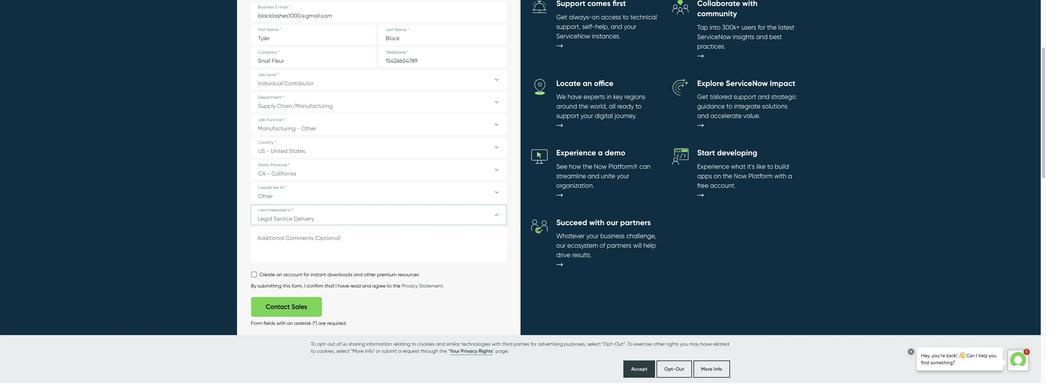 Task type: vqa. For each thing, say whether or not it's contained in the screenshot.


Task type: locate. For each thing, give the bounding box(es) containing it.
0 horizontal spatial experience
[[557, 148, 597, 158]]

third
[[503, 341, 513, 347]]

and inside see how the now platform® can streamline and unite your organization.
[[588, 172, 600, 180]]

and inside tap into 300k+ users for the latest servicenow insights and best practices.
[[757, 33, 768, 40]]

"opt-
[[603, 341, 615, 347]]

Telephone telephone field
[[379, 47, 507, 67]]

1 vertical spatial on
[[714, 172, 722, 180]]

support down around on the top
[[557, 112, 579, 120]]

1 horizontal spatial our
[[607, 218, 619, 227]]

the inside to opt-out of us sharing information relating to cookies and similar technologies with third parties for advertising purposes, select "opt-out".  to exercise other rights you may have related to cookies, select "more info" or submit a request through the "
[[440, 348, 447, 354]]

resources
[[398, 272, 419, 278]]

with up the users
[[743, 0, 758, 8]]

on up 'help,'
[[593, 13, 600, 21]]

your
[[624, 23, 637, 30], [581, 112, 594, 120], [617, 172, 630, 180], [587, 232, 599, 240]]

integrate
[[735, 103, 761, 110]]

for left instant
[[304, 272, 310, 278]]

key
[[614, 93, 623, 101]]

to right like
[[768, 163, 774, 170]]

your down world,
[[581, 112, 594, 120]]

how
[[569, 163, 582, 170]]

and left similar
[[436, 341, 445, 347]]

0 horizontal spatial to
[[311, 341, 316, 347]]

with up "page."
[[492, 341, 501, 347]]

the down premium
[[393, 283, 401, 289]]

your inside whatever your business challenge, our ecosystem of partners will help drive results.
[[587, 232, 599, 240]]

Last Name text field
[[379, 25, 507, 45]]

1 horizontal spatial a
[[598, 148, 603, 158]]

streamline
[[557, 172, 587, 180]]

to down regions
[[636, 103, 642, 110]]

with up business
[[590, 218, 605, 227]]

platform®
[[609, 163, 638, 170]]

i right form,
[[305, 283, 306, 289]]

a down build
[[789, 172, 793, 180]]

a inside experience what it's like to build apps on the now platform with a free account.
[[789, 172, 793, 180]]

the inside see how the now platform® can streamline and unite your organization.
[[583, 163, 593, 170]]

to left opt-
[[311, 341, 316, 347]]

whatever
[[557, 232, 585, 240]]

have up around on the top
[[568, 93, 582, 101]]

see how the now platform® can streamline and unite your organization.
[[557, 163, 651, 189]]

your inside we have experts in key regions around the world, all ready to support your digital journey.
[[581, 112, 594, 120]]

all
[[609, 103, 616, 110]]

to left cookies,
[[311, 348, 316, 354]]

0 vertical spatial experience
[[557, 148, 597, 158]]

2 horizontal spatial a
[[789, 172, 793, 180]]

1 horizontal spatial experience
[[698, 163, 730, 170]]

1 vertical spatial a
[[789, 172, 793, 180]]

0 vertical spatial partners
[[621, 218, 651, 227]]

account.
[[711, 182, 736, 189]]

self-
[[583, 23, 596, 30]]

0 vertical spatial for
[[758, 23, 766, 31]]

business
[[601, 232, 625, 240]]

0 horizontal spatial support
[[557, 112, 579, 120]]

0 vertical spatial on
[[593, 13, 600, 21]]

create
[[260, 272, 275, 278]]

0 vertical spatial support
[[734, 93, 757, 101]]

select left "opt-
[[588, 341, 601, 347]]

on up account.
[[714, 172, 722, 180]]

latest
[[779, 23, 795, 31]]

get up the 'support,'
[[557, 13, 568, 21]]

0 horizontal spatial i
[[305, 283, 306, 289]]

a down relating
[[398, 348, 401, 354]]

and left best
[[757, 33, 768, 40]]

for right the users
[[758, 23, 766, 31]]

now inside experience what it's like to build apps on the now platform with a free account.
[[734, 172, 747, 180]]

other up agree
[[364, 272, 376, 278]]

to opt-out of us sharing information relating to cookies and similar technologies with third parties for advertising purposes, select "opt-out".  to exercise other rights you may have related to cookies, select "more info" or submit a request through the "
[[311, 341, 730, 354]]

and left unite
[[588, 172, 600, 180]]

get for get always-on access to technical support, self-help, and your servicenow instances.
[[557, 13, 568, 21]]

free
[[698, 182, 709, 189]]

an up the experts
[[583, 78, 593, 88]]

required.
[[327, 321, 347, 326]]

account
[[284, 272, 303, 278]]

opt-
[[318, 341, 328, 347]]

for
[[758, 23, 766, 31], [304, 272, 310, 278], [531, 341, 537, 347]]

the up account.
[[723, 172, 733, 180]]

experience up how
[[557, 148, 597, 158]]

2 horizontal spatial for
[[758, 23, 766, 31]]

an for locate
[[583, 78, 593, 88]]

to inside we have experts in key regions around the world, all ready to support your digital journey.
[[636, 103, 642, 110]]

experience
[[557, 148, 597, 158], [698, 163, 730, 170]]

instances.
[[592, 32, 621, 40]]

access
[[602, 13, 622, 21]]

0 vertical spatial select
[[588, 341, 601, 347]]

your
[[450, 348, 460, 354]]

to right out".
[[628, 341, 633, 347]]

other left rights
[[654, 341, 666, 347]]

the down the experts
[[579, 103, 589, 110]]

we
[[557, 93, 566, 101]]

" left "page."
[[493, 348, 495, 354]]

the
[[768, 23, 777, 31], [579, 103, 589, 110], [583, 163, 593, 170], [723, 172, 733, 180], [393, 283, 401, 289], [440, 348, 447, 354]]

impact
[[770, 78, 796, 88]]

of left "us"
[[337, 341, 341, 347]]

0 horizontal spatial on
[[593, 13, 600, 21]]

see
[[557, 163, 568, 170]]

and down access
[[611, 23, 623, 30]]

servicenow down the 'support,'
[[557, 32, 591, 40]]

2 vertical spatial for
[[531, 341, 537, 347]]

and inside get always-on access to technical support, self-help, and your servicenow instances.
[[611, 23, 623, 30]]

0 horizontal spatial have
[[338, 283, 349, 289]]

1 horizontal spatial select
[[588, 341, 601, 347]]

1 vertical spatial our
[[557, 242, 566, 249]]

our up business
[[607, 218, 619, 227]]

other
[[364, 272, 376, 278], [654, 341, 666, 347]]

succeed
[[557, 218, 588, 227]]

opt-out button
[[657, 361, 693, 378]]

1 horizontal spatial now
[[734, 172, 747, 180]]

the right how
[[583, 163, 593, 170]]

0 vertical spatial other
[[364, 272, 376, 278]]

have inside to opt-out of us sharing information relating to cookies and similar technologies with third parties for advertising purposes, select "opt-out".  to exercise other rights you may have related to cookies, select "more info" or submit a request through the "
[[701, 341, 712, 347]]

the inside experience what it's like to build apps on the now platform with a free account.
[[723, 172, 733, 180]]

0 horizontal spatial "
[[448, 348, 450, 354]]

your down technical
[[624, 23, 637, 30]]

0 horizontal spatial our
[[557, 242, 566, 249]]

0 vertical spatial get
[[557, 13, 568, 21]]

instant
[[311, 272, 326, 278]]

have down downloads on the left of page
[[338, 283, 349, 289]]

always-
[[569, 13, 593, 21]]

your privacy rights link
[[450, 348, 493, 355]]

submitting
[[258, 283, 282, 289]]

1 horizontal spatial support
[[734, 93, 757, 101]]

around
[[557, 103, 578, 110]]

will
[[633, 242, 642, 249]]

by
[[251, 283, 257, 289]]

i right 'that'
[[336, 283, 337, 289]]

1 vertical spatial of
[[337, 341, 341, 347]]

servicenow down into
[[698, 33, 732, 40]]

2 vertical spatial an
[[287, 321, 293, 326]]

our up 'drive'
[[557, 242, 566, 249]]

0 vertical spatial a
[[598, 148, 603, 158]]

2 " from the left
[[493, 348, 495, 354]]

to inside get tailored support and strategic guidance to integrate solutions and accelerate value.
[[727, 103, 733, 110]]

0 horizontal spatial a
[[398, 348, 401, 354]]

now down what
[[734, 172, 747, 180]]

and up 'solutions'
[[758, 93, 770, 101]]

0 vertical spatial now
[[594, 163, 607, 170]]

of down business
[[600, 242, 606, 249]]

our inside whatever your business challenge, our ecosystem of partners will help drive results.
[[557, 242, 566, 249]]

exercise
[[634, 341, 653, 347]]

have right may
[[701, 341, 712, 347]]

experience for experience what it's like to build apps on the now platform with a free account.
[[698, 163, 730, 170]]

through
[[421, 348, 439, 354]]

ready
[[618, 103, 634, 110]]

with right fields
[[277, 321, 286, 326]]

0 horizontal spatial of
[[337, 341, 341, 347]]

form,
[[292, 283, 303, 289]]

privacy
[[402, 283, 418, 289], [461, 348, 478, 354]]

help
[[644, 242, 656, 249]]

" down similar
[[448, 348, 450, 354]]

to
[[311, 341, 316, 347], [628, 341, 633, 347]]

have
[[568, 93, 582, 101], [338, 283, 349, 289], [701, 341, 712, 347]]

experience inside experience what it's like to build apps on the now platform with a free account.
[[698, 163, 730, 170]]

1 horizontal spatial get
[[698, 93, 709, 101]]

journey.
[[615, 112, 637, 120]]

1 horizontal spatial for
[[531, 341, 537, 347]]

platform
[[749, 172, 773, 180]]

your down platform®
[[617, 172, 630, 180]]

0 horizontal spatial select
[[337, 348, 350, 354]]

to up accelerate
[[727, 103, 733, 110]]

1 horizontal spatial of
[[600, 242, 606, 249]]

0 horizontal spatial other
[[364, 272, 376, 278]]

1 vertical spatial partners
[[607, 242, 632, 249]]

None text field
[[251, 228, 507, 262]]

and inside to opt-out of us sharing information relating to cookies and similar technologies with third parties for advertising purposes, select "opt-out".  to exercise other rights you may have related to cookies, select "more info" or submit a request through the "
[[436, 341, 445, 347]]

0 horizontal spatial privacy
[[402, 283, 418, 289]]

locate
[[557, 78, 581, 88]]

1 " from the left
[[448, 348, 450, 354]]

the left 'your'
[[440, 348, 447, 354]]

technologies
[[462, 341, 491, 347]]

a left the demo
[[598, 148, 603, 158]]

with down build
[[775, 172, 787, 180]]

now up unite
[[594, 163, 607, 170]]

0 horizontal spatial get
[[557, 13, 568, 21]]

1 horizontal spatial on
[[714, 172, 722, 180]]

1 horizontal spatial have
[[568, 93, 582, 101]]

1 vertical spatial other
[[654, 341, 666, 347]]

agree
[[373, 283, 386, 289]]

partners up the challenge, at the right
[[621, 218, 651, 227]]

1 vertical spatial an
[[277, 272, 282, 278]]

2 vertical spatial have
[[701, 341, 712, 347]]

get inside get tailored support and strategic guidance to integrate solutions and accelerate value.
[[698, 93, 709, 101]]

an right create at the left of the page
[[277, 272, 282, 278]]

1 horizontal spatial to
[[628, 341, 633, 347]]

an
[[583, 78, 593, 88], [277, 272, 282, 278], [287, 321, 293, 326]]

the up best
[[768, 23, 777, 31]]

solutions
[[763, 103, 788, 110]]

0 horizontal spatial for
[[304, 272, 310, 278]]

unite
[[601, 172, 616, 180]]

for inside tap into 300k+ users for the latest servicenow insights and best practices.
[[758, 23, 766, 31]]

support up integrate on the top of page
[[734, 93, 757, 101]]

out".
[[615, 341, 627, 347]]

0 vertical spatial an
[[583, 78, 593, 88]]

partners down business
[[607, 242, 632, 249]]

to right access
[[623, 13, 629, 21]]

0 vertical spatial have
[[568, 93, 582, 101]]

collaborate
[[698, 0, 741, 8]]

1 horizontal spatial an
[[287, 321, 293, 326]]

1 horizontal spatial other
[[654, 341, 666, 347]]

privacy down resources
[[402, 283, 418, 289]]

your up ecosystem
[[587, 232, 599, 240]]

get up guidance
[[698, 93, 709, 101]]

1 vertical spatial experience
[[698, 163, 730, 170]]

2 horizontal spatial have
[[701, 341, 712, 347]]

2 horizontal spatial an
[[583, 78, 593, 88]]

get inside get always-on access to technical support, self-help, and your servicenow instances.
[[557, 13, 568, 21]]

0 horizontal spatial now
[[594, 163, 607, 170]]

your inside get always-on access to technical support, self-help, and your servicenow instances.
[[624, 23, 637, 30]]

1 vertical spatial now
[[734, 172, 747, 180]]

1 vertical spatial privacy
[[461, 348, 478, 354]]

out
[[676, 366, 685, 372]]

1 horizontal spatial i
[[336, 283, 337, 289]]

in
[[607, 93, 612, 101]]

0 vertical spatial of
[[600, 242, 606, 249]]

First Name text field
[[251, 25, 376, 45]]

experts
[[584, 93, 606, 101]]

tap
[[698, 23, 709, 31]]

privacy down technologies
[[461, 348, 478, 354]]

with
[[743, 0, 758, 8], [775, 172, 787, 180], [590, 218, 605, 227], [277, 321, 286, 326], [492, 341, 501, 347]]

experience up apps
[[698, 163, 730, 170]]

select down "us"
[[337, 348, 350, 354]]

relating
[[393, 341, 411, 347]]

1 vertical spatial support
[[557, 112, 579, 120]]

2 vertical spatial a
[[398, 348, 401, 354]]

contact sales
[[266, 303, 307, 311]]

1 vertical spatial get
[[698, 93, 709, 101]]

to inside get always-on access to technical support, self-help, and your servicenow instances.
[[623, 13, 629, 21]]

developing
[[718, 148, 758, 158]]

to inside experience what it's like to build apps on the now platform with a free account.
[[768, 163, 774, 170]]

for right parties at the bottom of the page
[[531, 341, 537, 347]]

submit
[[382, 348, 397, 354]]

" inside to opt-out of us sharing information relating to cookies and similar technologies with third parties for advertising purposes, select "opt-out".  to exercise other rights you may have related to cookies, select "more info" or submit a request through the "
[[448, 348, 450, 354]]

the inside we have experts in key regions around the world, all ready to support your digital journey.
[[579, 103, 589, 110]]

an left asterisk
[[287, 321, 293, 326]]

support
[[734, 93, 757, 101], [557, 112, 579, 120]]

1 horizontal spatial "
[[493, 348, 495, 354]]

0 horizontal spatial an
[[277, 272, 282, 278]]



Task type: describe. For each thing, give the bounding box(es) containing it.
0 vertical spatial privacy
[[402, 283, 418, 289]]

form fields with an asterisk (*) are required.
[[251, 321, 347, 326]]

other inside to opt-out of us sharing information relating to cookies and similar technologies with third parties for advertising purposes, select "opt-out".  to exercise other rights you may have related to cookies, select "more info" or submit a request through the "
[[654, 341, 666, 347]]

and right read
[[362, 283, 371, 289]]

Company text field
[[251, 47, 376, 67]]

servicenow inside tap into 300k+ users for the latest servicenow insights and best practices.
[[698, 33, 732, 40]]

confirm
[[307, 283, 324, 289]]

1 i from the left
[[305, 283, 306, 289]]

your inside see how the now platform® can streamline and unite your organization.
[[617, 172, 630, 180]]

1 horizontal spatial privacy
[[461, 348, 478, 354]]

value.
[[744, 112, 761, 120]]

to up "request"
[[412, 341, 417, 347]]

related
[[713, 341, 730, 347]]

with inside collaborate with community
[[743, 0, 758, 8]]

an for create
[[277, 272, 282, 278]]

of inside to opt-out of us sharing information relating to cookies and similar technologies with third parties for advertising purposes, select "opt-out".  to exercise other rights you may have related to cookies, select "more info" or submit a request through the "
[[337, 341, 341, 347]]

of inside whatever your business challenge, our ecosystem of partners will help drive results.
[[600, 242, 606, 249]]

downloads
[[328, 272, 353, 278]]

regions
[[625, 93, 646, 101]]

on inside get always-on access to technical support, self-help, and your servicenow instances.
[[593, 13, 600, 21]]

more info button
[[694, 361, 731, 378]]

users
[[742, 23, 757, 31]]

community
[[698, 9, 738, 18]]

sharing
[[349, 341, 365, 347]]

opt-
[[665, 366, 676, 372]]

0 vertical spatial our
[[607, 218, 619, 227]]

to right agree
[[387, 283, 392, 289]]

ecosystem
[[568, 242, 598, 249]]

strategic
[[772, 93, 797, 101]]

servicenow up get tailored support and strategic guidance to integrate solutions and accelerate value.
[[726, 78, 768, 88]]

experience for experience a demo
[[557, 148, 597, 158]]

and up read
[[354, 272, 363, 278]]

1 vertical spatial for
[[304, 272, 310, 278]]

now inside see how the now platform® can streamline and unite your organization.
[[594, 163, 607, 170]]

us
[[342, 341, 347, 347]]

your privacy rights " page.
[[450, 348, 509, 354]]

challenge,
[[627, 232, 657, 240]]

by submitting this form, i confirm that i have read and agree to the privacy statement .
[[251, 283, 444, 289]]

drive
[[557, 251, 571, 259]]

1 vertical spatial select
[[337, 348, 350, 354]]

premium
[[377, 272, 397, 278]]

asterisk
[[294, 321, 312, 326]]

information
[[367, 341, 392, 347]]

collaborate with community
[[698, 0, 758, 18]]

are
[[319, 321, 326, 326]]

support inside get tailored support and strategic guidance to integrate solutions and accelerate value.
[[734, 93, 757, 101]]

into
[[710, 23, 721, 31]]

statement
[[419, 283, 443, 289]]

parties
[[514, 341, 530, 347]]

contact sales button
[[251, 297, 322, 317]]

apps
[[698, 172, 713, 180]]

succeed with our partners
[[557, 218, 651, 227]]

info"
[[365, 348, 375, 354]]

advertising
[[538, 341, 563, 347]]

tailored
[[710, 93, 733, 101]]

2 i from the left
[[336, 283, 337, 289]]

purposes,
[[565, 341, 587, 347]]

what
[[731, 163, 746, 170]]

rights
[[479, 348, 493, 354]]

privacy statement link
[[402, 283, 443, 289]]

world,
[[590, 103, 608, 110]]

create an account for instant downloads and other premium resources
[[260, 272, 419, 278]]

office
[[594, 78, 614, 88]]

locate an office
[[557, 78, 614, 88]]

cookies
[[418, 341, 435, 347]]

similar
[[446, 341, 461, 347]]

request
[[403, 348, 420, 354]]

fields
[[264, 321, 275, 326]]

whatever your business challenge, our ecosystem of partners will help drive results.
[[557, 232, 657, 259]]

2 to from the left
[[628, 341, 633, 347]]

more
[[702, 366, 713, 372]]

" inside your privacy rights " page.
[[493, 348, 495, 354]]

start
[[698, 148, 716, 158]]

build
[[775, 163, 790, 170]]

insights
[[733, 33, 755, 40]]

technical
[[631, 13, 657, 21]]

for inside to opt-out of us sharing information relating to cookies and similar technologies with third parties for advertising purposes, select "opt-out".  to exercise other rights you may have related to cookies, select "more info" or submit a request through the "
[[531, 341, 537, 347]]

1 vertical spatial have
[[338, 283, 349, 289]]

best
[[770, 33, 783, 40]]

contact
[[266, 303, 290, 311]]

more info
[[702, 366, 723, 372]]

on inside experience what it's like to build apps on the now platform with a free account.
[[714, 172, 722, 180]]

experience a demo
[[557, 148, 626, 158]]

.
[[443, 283, 444, 289]]

accelerate
[[711, 112, 742, 120]]

and down guidance
[[698, 112, 709, 120]]

a inside to opt-out of us sharing information relating to cookies and similar technologies with third parties for advertising purposes, select "opt-out".  to exercise other rights you may have related to cookies, select "more info" or submit a request through the "
[[398, 348, 401, 354]]

get for get tailored support and strategic guidance to integrate solutions and accelerate value.
[[698, 93, 709, 101]]

may
[[690, 341, 700, 347]]

1 to from the left
[[311, 341, 316, 347]]

partners inside whatever your business challenge, our ecosystem of partners will help drive results.
[[607, 242, 632, 249]]

organization.
[[557, 182, 595, 189]]

300k+
[[723, 23, 740, 31]]

servicenow inside get always-on access to technical support, self-help, and your servicenow instances.
[[557, 32, 591, 40]]

form
[[251, 321, 262, 326]]

it's
[[748, 163, 755, 170]]

Business E-mail text field
[[251, 2, 507, 22]]

support inside we have experts in key regions around the world, all ready to support your digital journey.
[[557, 112, 579, 120]]

with inside experience what it's like to build apps on the now platform with a free account.
[[775, 172, 787, 180]]

or
[[376, 348, 381, 354]]

support,
[[557, 23, 581, 30]]

accept
[[632, 366, 648, 372]]

tap into 300k+ users for the latest servicenow insights and best practices.
[[698, 23, 795, 50]]

like
[[757, 163, 766, 170]]

cookies,
[[317, 348, 335, 354]]

have inside we have experts in key regions around the world, all ready to support your digital journey.
[[568, 93, 582, 101]]

with inside to opt-out of us sharing information relating to cookies and similar technologies with third parties for advertising purposes, select "opt-out".  to exercise other rights you may have related to cookies, select "more info" or submit a request through the "
[[492, 341, 501, 347]]

get tailored support and strategic guidance to integrate solutions and accelerate value.
[[698, 93, 797, 120]]

info
[[714, 366, 723, 372]]

the inside tap into 300k+ users for the latest servicenow insights and best practices.
[[768, 23, 777, 31]]

guidance
[[698, 103, 725, 110]]

explore servicenow impact
[[698, 78, 796, 88]]

sales
[[292, 303, 307, 311]]



